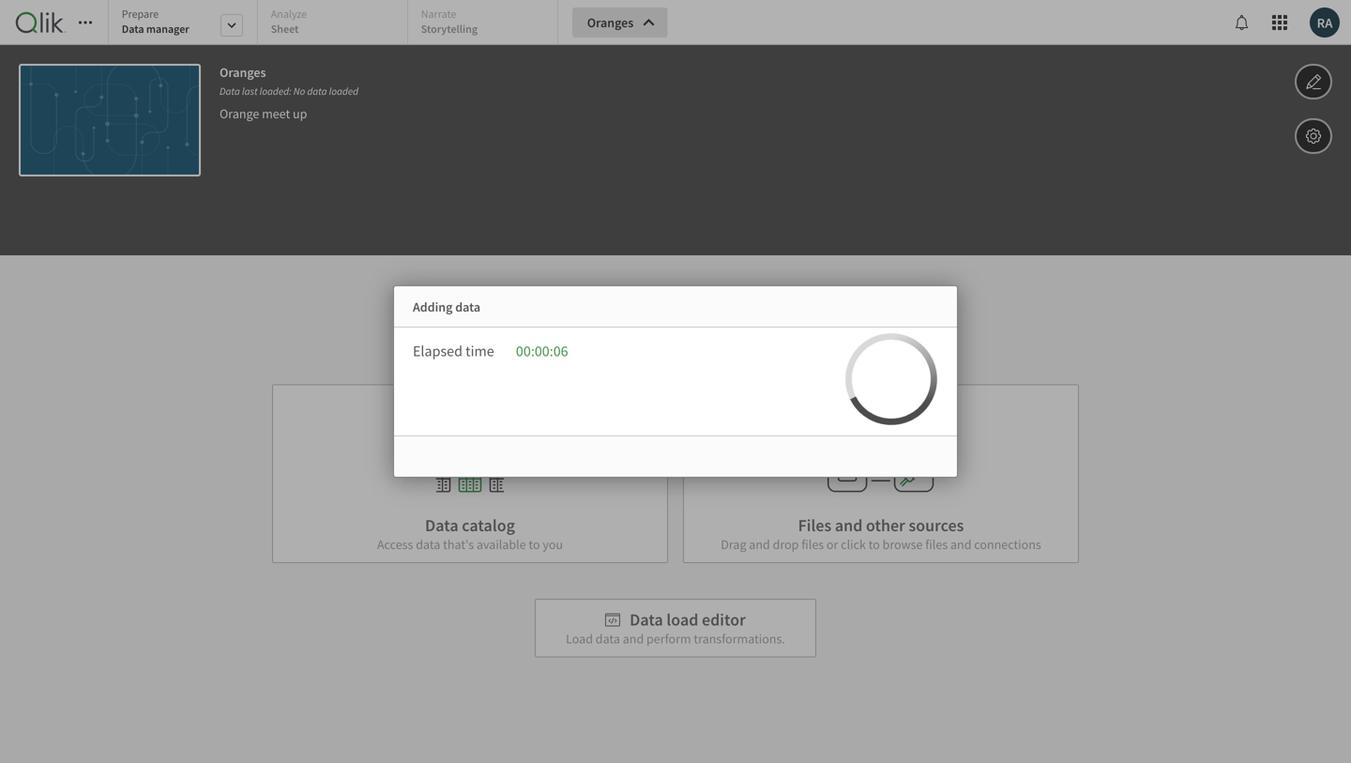 Task type: vqa. For each thing, say whether or not it's contained in the screenshot.
dialog containing Elapsed time
yes



Task type: describe. For each thing, give the bounding box(es) containing it.
data inside prepare data manager
[[122, 22, 144, 36]]

oranges data last loaded: no data loaded orange meet up
[[220, 64, 359, 122]]

loaded:
[[260, 84, 292, 98]]

orange
[[220, 105, 259, 122]]

catalog
[[462, 515, 515, 536]]

00:00:06
[[516, 342, 568, 360]]

data inside "oranges data last loaded: no data loaded orange meet up"
[[307, 84, 327, 98]]

up
[[293, 105, 307, 122]]

editor
[[702, 609, 746, 630]]

adding data
[[413, 298, 481, 315]]

and left connections in the right bottom of the page
[[951, 536, 972, 553]]

load
[[667, 609, 699, 630]]

data inside the data catalog access data that's available to you
[[425, 515, 459, 536]]

you
[[543, 536, 563, 553]]

loaded
[[329, 84, 359, 98]]

app.
[[803, 325, 844, 353]]

transformations.
[[694, 630, 785, 647]]

oranges for oranges data last loaded: no data loaded orange meet up
[[220, 64, 266, 81]]

and right files
[[835, 515, 863, 536]]

get
[[507, 325, 540, 353]]

data catalog access data that's available to you
[[377, 515, 563, 553]]

files and other sources drag and drop files or click to browse files and connections
[[721, 515, 1042, 553]]

data inside "oranges data last loaded: no data loaded orange meet up"
[[220, 84, 240, 98]]

toolbar containing oranges
[[0, 0, 1352, 255]]

adding
[[615, 325, 680, 353]]

prepare
[[122, 7, 159, 21]]

last
[[242, 84, 258, 98]]

edit image
[[1306, 70, 1322, 93]]

1 horizontal spatial to
[[731, 325, 751, 353]]

elapsed
[[413, 342, 463, 360]]

meet
[[262, 105, 290, 122]]

2 files from the left
[[926, 536, 948, 553]]



Task type: locate. For each thing, give the bounding box(es) containing it.
to left your
[[731, 325, 751, 353]]

1 files from the left
[[802, 536, 824, 553]]

0 horizontal spatial files
[[802, 536, 824, 553]]

data
[[307, 84, 327, 98], [455, 298, 481, 315], [685, 325, 727, 353], [416, 536, 441, 553], [596, 630, 620, 647]]

your
[[755, 325, 798, 353]]

time
[[466, 342, 494, 360]]

oranges for oranges
[[587, 14, 634, 31]]

oranges button
[[572, 8, 668, 38]]

other
[[866, 515, 906, 536]]

files left or
[[802, 536, 824, 553]]

browse
[[883, 536, 923, 553]]

2 horizontal spatial to
[[869, 536, 880, 553]]

dialog
[[0, 0, 1352, 763]]

to right the click
[[869, 536, 880, 553]]

sources
[[909, 515, 964, 536]]

data left last
[[220, 84, 240, 98]]

get started adding data to your app.
[[507, 325, 844, 353]]

0 vertical spatial oranges
[[587, 14, 634, 31]]

available
[[477, 536, 526, 553]]

and right drag
[[749, 536, 770, 553]]

load
[[566, 630, 593, 647]]

adding
[[413, 298, 453, 315]]

to inside the data catalog access data that's available to you
[[529, 536, 540, 553]]

1 horizontal spatial oranges
[[587, 14, 634, 31]]

data load editor
[[630, 609, 746, 630]]

or
[[827, 536, 838, 553]]

data down 'prepare'
[[122, 22, 144, 36]]

click
[[841, 536, 866, 553]]

1 horizontal spatial files
[[926, 536, 948, 553]]

0 horizontal spatial to
[[529, 536, 540, 553]]

to left you
[[529, 536, 540, 553]]

get started adding data to your app. application
[[0, 0, 1352, 763]]

1 vertical spatial oranges
[[220, 64, 266, 81]]

started
[[544, 325, 610, 353]]

manager
[[146, 22, 189, 36]]

data left catalog
[[425, 515, 459, 536]]

oranges inside "oranges data last loaded: no data loaded orange meet up"
[[220, 64, 266, 81]]

data
[[122, 22, 144, 36], [220, 84, 240, 98], [425, 515, 459, 536], [630, 609, 663, 630]]

load data and perform transformations.
[[566, 630, 785, 647]]

elapsed time
[[413, 342, 494, 360]]

connections
[[974, 536, 1042, 553]]

to inside files and other sources drag and drop files or click to browse files and connections
[[869, 536, 880, 553]]

toolbar
[[0, 0, 1352, 255]]

files
[[802, 536, 824, 553], [926, 536, 948, 553]]

data inside the data catalog access data that's available to you
[[416, 536, 441, 553]]

oranges
[[587, 14, 634, 31], [220, 64, 266, 81]]

that's
[[443, 536, 474, 553]]

drag
[[721, 536, 747, 553]]

and left perform
[[623, 630, 644, 647]]

dialog containing elapsed time
[[0, 0, 1352, 763]]

access
[[377, 536, 413, 553]]

files
[[798, 515, 832, 536]]

files right browse on the right bottom of the page
[[926, 536, 948, 553]]

prepare data manager
[[122, 7, 189, 36]]

no
[[294, 84, 305, 98]]

to
[[731, 325, 751, 353], [529, 536, 540, 553], [869, 536, 880, 553]]

0 horizontal spatial oranges
[[220, 64, 266, 81]]

drop
[[773, 536, 799, 553]]

perform
[[647, 630, 691, 647]]

oranges inside dropdown button
[[587, 14, 634, 31]]

data left load at the bottom of page
[[630, 609, 663, 630]]

and
[[835, 515, 863, 536], [749, 536, 770, 553], [951, 536, 972, 553], [623, 630, 644, 647]]

data inside dialog
[[455, 298, 481, 315]]

app options image
[[1306, 125, 1322, 147]]



